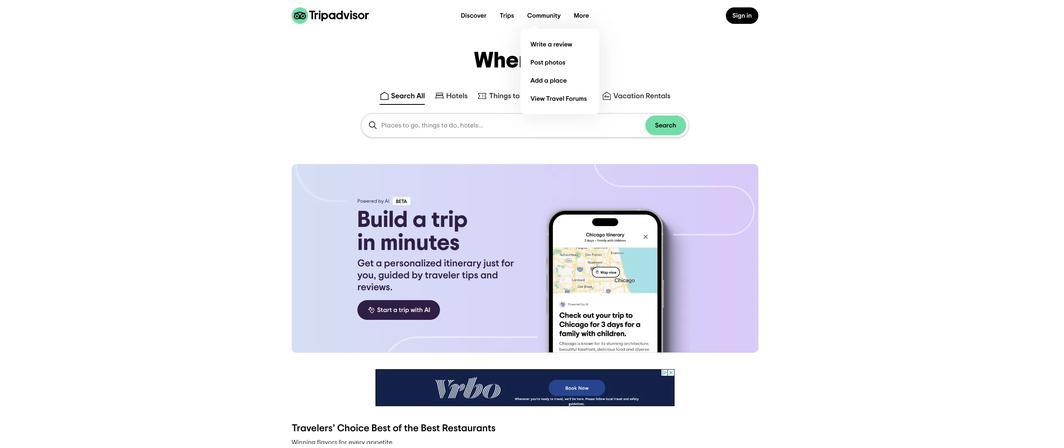 Task type: locate. For each thing, give the bounding box(es) containing it.
menu
[[521, 29, 600, 114]]

community
[[528, 12, 561, 19]]

1 vertical spatial restaurants
[[442, 423, 496, 433]]

restaurants link
[[541, 91, 593, 101]]

travelers'
[[292, 423, 335, 433]]

0 vertical spatial ai
[[385, 199, 390, 204]]

1 horizontal spatial search
[[656, 122, 677, 129]]

trip inside button
[[399, 307, 409, 313]]

community button
[[521, 7, 568, 24]]

post
[[531, 59, 544, 66]]

photos
[[545, 59, 566, 66]]

1 horizontal spatial in
[[747, 12, 752, 19]]

by down personalized
[[412, 271, 423, 280]]

get
[[358, 259, 374, 268]]

restaurants
[[552, 93, 593, 100], [442, 423, 496, 433]]

1 horizontal spatial by
[[412, 271, 423, 280]]

of
[[393, 423, 402, 433]]

a right start
[[394, 307, 398, 313]]

1 vertical spatial by
[[412, 271, 423, 280]]

things to do link
[[478, 91, 531, 101]]

in right sign in the top right of the page
[[747, 12, 752, 19]]

search inside tab list
[[391, 93, 415, 100]]

0 vertical spatial search
[[391, 93, 415, 100]]

by
[[378, 199, 384, 204], [412, 271, 423, 280]]

search left all
[[391, 93, 415, 100]]

post photos
[[531, 59, 566, 66]]

ai left beta
[[385, 199, 390, 204]]

post photos link
[[528, 53, 593, 72]]

hotels button
[[433, 89, 470, 105]]

ai
[[385, 199, 390, 204], [425, 307, 431, 313]]

0 horizontal spatial best
[[372, 423, 391, 433]]

trip
[[432, 208, 468, 231], [399, 307, 409, 313]]

view travel forums link
[[528, 90, 593, 108]]

a right write
[[548, 41, 552, 47]]

a for start
[[394, 307, 398, 313]]

tab list containing search all
[[0, 88, 1051, 106]]

vacation rentals link
[[602, 91, 671, 101]]

by right powered
[[378, 199, 384, 204]]

1 horizontal spatial best
[[421, 423, 440, 433]]

restaurants button
[[539, 89, 594, 105]]

personalized
[[384, 259, 442, 268]]

a right build
[[413, 208, 427, 231]]

trips button
[[494, 7, 521, 24]]

ai right with
[[425, 307, 431, 313]]

discover
[[461, 12, 487, 19]]

powered by ai
[[358, 199, 390, 204]]

a right get at the left bottom of the page
[[376, 259, 382, 268]]

discover button
[[455, 7, 494, 24]]

a inside button
[[394, 307, 398, 313]]

travel
[[547, 95, 565, 102]]

start a trip with ai
[[377, 307, 431, 313]]

best
[[372, 423, 391, 433], [421, 423, 440, 433]]

menu containing write a review
[[521, 29, 600, 114]]

search down rentals
[[656, 122, 677, 129]]

0 horizontal spatial trip
[[399, 307, 409, 313]]

1 vertical spatial ai
[[425, 307, 431, 313]]

traveler
[[425, 271, 460, 280]]

0 vertical spatial restaurants
[[552, 93, 593, 100]]

advertisement region
[[376, 369, 675, 406]]

best left of
[[372, 423, 391, 433]]

build a trip in minutes get a personalized itinerary just for you, guided by traveler tips and reviews.
[[358, 208, 514, 292]]

0 horizontal spatial restaurants
[[442, 423, 496, 433]]

vacation
[[614, 93, 645, 100]]

1 vertical spatial in
[[358, 231, 376, 254]]

in
[[747, 12, 752, 19], [358, 231, 376, 254]]

1 vertical spatial trip
[[399, 307, 409, 313]]

0 vertical spatial trip
[[432, 208, 468, 231]]

just
[[484, 259, 500, 268]]

a for write
[[548, 41, 552, 47]]

1 horizontal spatial ai
[[425, 307, 431, 313]]

0 horizontal spatial search
[[391, 93, 415, 100]]

1 horizontal spatial trip
[[432, 208, 468, 231]]

0 horizontal spatial in
[[358, 231, 376, 254]]

2 best from the left
[[421, 423, 440, 433]]

place
[[550, 77, 567, 84]]

to?
[[545, 50, 577, 72]]

tips
[[462, 271, 479, 280]]

sign in
[[733, 12, 752, 19]]

0 horizontal spatial by
[[378, 199, 384, 204]]

trip inside build a trip in minutes get a personalized itinerary just for you, guided by traveler tips and reviews.
[[432, 208, 468, 231]]

best right the
[[421, 423, 440, 433]]

vacation rentals button
[[601, 89, 673, 105]]

in up get at the left bottom of the page
[[358, 231, 376, 254]]

a for build
[[413, 208, 427, 231]]

1 vertical spatial search
[[656, 122, 677, 129]]

view travel forums
[[531, 95, 587, 102]]

1 horizontal spatial restaurants
[[552, 93, 593, 100]]

powered
[[358, 199, 377, 204]]

0 vertical spatial in
[[747, 12, 752, 19]]

trip for ai
[[399, 307, 409, 313]]

a
[[548, 41, 552, 47], [545, 77, 549, 84], [413, 208, 427, 231], [376, 259, 382, 268], [394, 307, 398, 313]]

sign
[[733, 12, 746, 19]]

search for search
[[656, 122, 677, 129]]

you,
[[358, 271, 376, 280]]

search inside search box
[[656, 122, 677, 129]]

a right add
[[545, 77, 549, 84]]

tab list
[[0, 88, 1051, 106]]

travelers' choice best of the best restaurants
[[292, 423, 496, 433]]

search
[[391, 93, 415, 100], [656, 122, 677, 129]]



Task type: describe. For each thing, give the bounding box(es) containing it.
things to do
[[489, 93, 531, 100]]

build
[[358, 208, 408, 231]]

where to?
[[474, 50, 577, 72]]

hotels link
[[435, 91, 468, 101]]

1 best from the left
[[372, 423, 391, 433]]

add a place
[[531, 77, 567, 84]]

view
[[531, 95, 545, 102]]

search for search all
[[391, 93, 415, 100]]

for
[[502, 259, 514, 268]]

a for add
[[545, 77, 549, 84]]

more button
[[568, 7, 596, 24]]

write a review
[[531, 41, 573, 47]]

review
[[554, 41, 573, 47]]

to
[[513, 93, 520, 100]]

things
[[489, 93, 512, 100]]

Search search field
[[382, 122, 646, 129]]

things to do button
[[476, 89, 533, 105]]

vacation rentals
[[614, 93, 671, 100]]

itinerary
[[444, 259, 482, 268]]

hotels
[[447, 93, 468, 100]]

search all
[[391, 93, 425, 100]]

add
[[531, 77, 543, 84]]

search all button
[[378, 89, 427, 105]]

forums
[[566, 95, 587, 102]]

search button
[[646, 116, 687, 135]]

0 vertical spatial by
[[378, 199, 384, 204]]

choice
[[337, 423, 370, 433]]

start
[[377, 307, 392, 313]]

restaurants inside button
[[552, 93, 593, 100]]

rentals
[[646, 93, 671, 100]]

minutes
[[381, 231, 460, 254]]

in inside build a trip in minutes get a personalized itinerary just for you, guided by traveler tips and reviews.
[[358, 231, 376, 254]]

add a place link
[[528, 72, 593, 90]]

trips
[[500, 12, 514, 19]]

more
[[574, 12, 590, 19]]

Search search field
[[362, 114, 689, 137]]

and
[[481, 271, 498, 280]]

where
[[474, 50, 541, 72]]

write
[[531, 41, 547, 47]]

search image
[[368, 120, 378, 130]]

guided
[[379, 271, 410, 280]]

reviews.
[[358, 282, 393, 292]]

by inside build a trip in minutes get a personalized itinerary just for you, guided by traveler tips and reviews.
[[412, 271, 423, 280]]

0 horizontal spatial ai
[[385, 199, 390, 204]]

all
[[417, 93, 425, 100]]

write a review link
[[528, 35, 593, 53]]

the
[[404, 423, 419, 433]]

do
[[522, 93, 531, 100]]

with
[[411, 307, 423, 313]]

trip for minutes
[[432, 208, 468, 231]]

sign in link
[[726, 7, 759, 24]]

ai inside button
[[425, 307, 431, 313]]

beta
[[396, 199, 407, 204]]

start a trip with ai button
[[358, 300, 440, 320]]

tripadvisor image
[[292, 7, 369, 24]]



Task type: vqa. For each thing, say whether or not it's contained in the screenshot.
'&'
no



